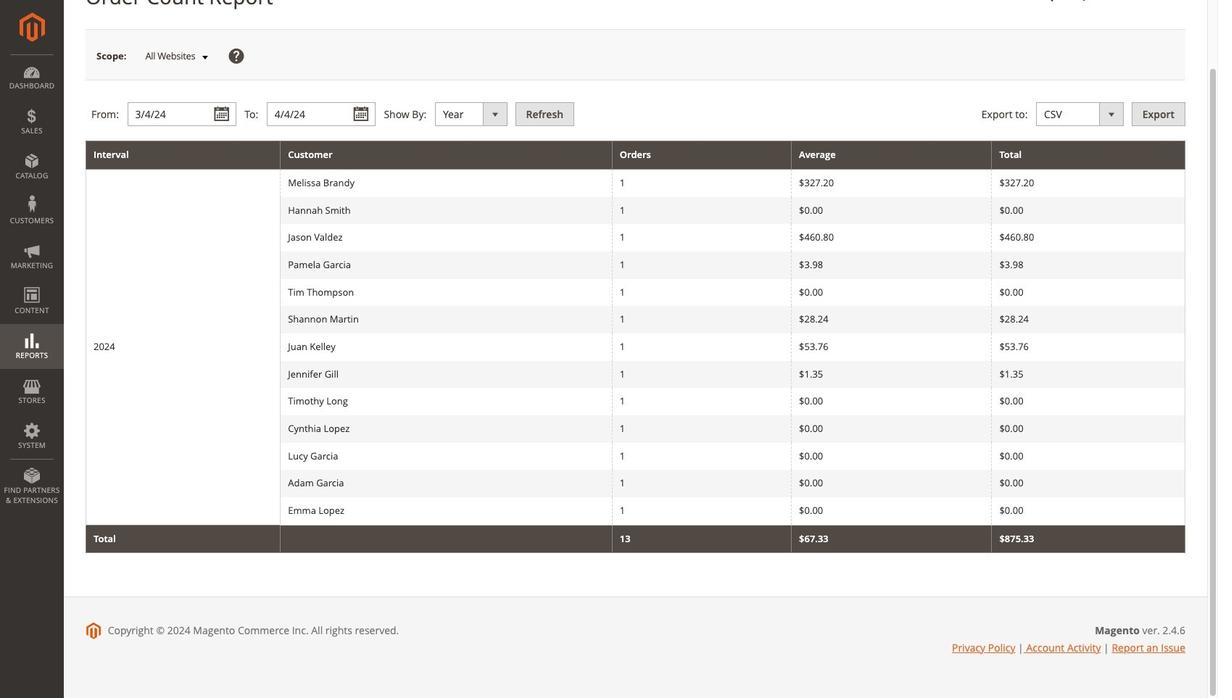 Task type: describe. For each thing, give the bounding box(es) containing it.
magento admin panel image
[[19, 12, 45, 42]]



Task type: locate. For each thing, give the bounding box(es) containing it.
None text field
[[1029, 0, 1065, 7], [267, 102, 376, 126], [1029, 0, 1065, 7], [267, 102, 376, 126]]

None text field
[[127, 102, 236, 126]]

menu bar
[[0, 54, 64, 513]]



Task type: vqa. For each thing, say whether or not it's contained in the screenshot.
'tab list'
no



